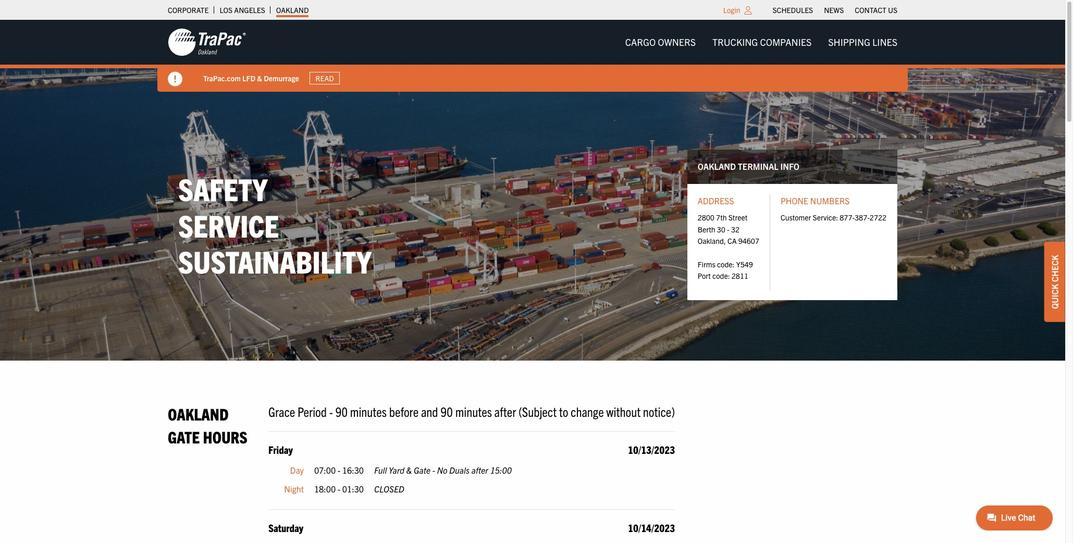 Task type: locate. For each thing, give the bounding box(es) containing it.
oakland gate hours
[[168, 404, 248, 447]]

service
[[178, 206, 279, 244]]

gate left no
[[414, 465, 431, 476]]

0 horizontal spatial oakland
[[168, 404, 229, 424]]

2800 7th street berth 30 - 32 oakland, ca 94607
[[698, 213, 759, 245]]

menu bar
[[767, 3, 903, 17], [617, 32, 906, 53]]

customer
[[781, 213, 811, 222]]

90 right period
[[335, 403, 348, 420]]

after right duals
[[472, 465, 488, 476]]

& right lfd
[[257, 73, 262, 83]]

07:00 - 16:30
[[314, 465, 364, 476]]

cargo owners
[[625, 36, 696, 48]]

trucking companies link
[[704, 32, 820, 53]]

2 minutes from the left
[[455, 403, 492, 420]]

2 horizontal spatial oakland
[[698, 161, 736, 171]]

trucking
[[713, 36, 758, 48]]

login
[[723, 5, 740, 15]]

0 vertical spatial gate
[[168, 426, 200, 447]]

minutes right and
[[455, 403, 492, 420]]

schedules
[[773, 5, 813, 15]]

minutes left before on the left bottom of page
[[350, 403, 387, 420]]

code: up 2811
[[717, 259, 735, 269]]

safety
[[178, 170, 268, 208]]

code:
[[717, 259, 735, 269], [713, 271, 730, 280]]

ca
[[728, 236, 737, 245]]

0 vertical spatial oakland
[[276, 5, 309, 15]]

trapac.com lfd & demurrage
[[203, 73, 299, 83]]

- right 30
[[727, 224, 730, 234]]

us
[[888, 5, 898, 15]]

without
[[606, 403, 641, 420]]

18:00
[[314, 484, 336, 494]]

1 vertical spatial menu bar
[[617, 32, 906, 53]]

after left (subject
[[494, 403, 516, 420]]

oakland link
[[276, 3, 309, 17]]

& right yard on the bottom left
[[406, 465, 412, 476]]

quick check link
[[1045, 242, 1065, 322]]

no
[[437, 465, 447, 476]]

-
[[727, 224, 730, 234], [329, 403, 333, 420], [338, 465, 340, 476], [432, 465, 435, 476], [338, 484, 340, 494]]

full
[[374, 465, 387, 476]]

shipping lines
[[828, 36, 898, 48]]

2 vertical spatial oakland
[[168, 404, 229, 424]]

demurrage
[[264, 73, 299, 83]]

1 vertical spatial after
[[472, 465, 488, 476]]

1 vertical spatial oakland
[[698, 161, 736, 171]]

cargo owners link
[[617, 32, 704, 53]]

sustainability
[[178, 242, 372, 280]]

gate inside the oakland gate hours
[[168, 426, 200, 447]]

1 vertical spatial gate
[[414, 465, 431, 476]]

- right period
[[329, 403, 333, 420]]

10/14/2023
[[628, 521, 675, 534]]

0 horizontal spatial minutes
[[350, 403, 387, 420]]

port
[[698, 271, 711, 280]]

friday
[[268, 443, 293, 456]]

angeles
[[234, 5, 265, 15]]

code: right port
[[713, 271, 730, 280]]

1 vertical spatial &
[[406, 465, 412, 476]]

07:00
[[314, 465, 336, 476]]

& inside banner
[[257, 73, 262, 83]]

90
[[335, 403, 348, 420], [441, 403, 453, 420]]

customer service: 877-387-2722
[[781, 213, 887, 222]]

duals
[[449, 465, 470, 476]]

oakland right angeles
[[276, 5, 309, 15]]

0 vertical spatial after
[[494, 403, 516, 420]]

0 horizontal spatial gate
[[168, 426, 200, 447]]

1 horizontal spatial oakland
[[276, 5, 309, 15]]

oakland image
[[168, 28, 246, 57]]

oakland inside the oakland gate hours
[[168, 404, 229, 424]]

0 horizontal spatial &
[[257, 73, 262, 83]]

30
[[717, 224, 725, 234]]

1 horizontal spatial after
[[494, 403, 516, 420]]

0 vertical spatial code:
[[717, 259, 735, 269]]

0 horizontal spatial 90
[[335, 403, 348, 420]]

gate
[[168, 426, 200, 447], [414, 465, 431, 476]]

0 vertical spatial &
[[257, 73, 262, 83]]

1 horizontal spatial minutes
[[455, 403, 492, 420]]

7th
[[716, 213, 727, 222]]

1 horizontal spatial &
[[406, 465, 412, 476]]

phone
[[781, 195, 808, 206]]

32
[[731, 224, 740, 234]]

banner
[[0, 20, 1073, 92]]

&
[[257, 73, 262, 83], [406, 465, 412, 476]]

1 horizontal spatial 90
[[441, 403, 453, 420]]

gate left hours
[[168, 426, 200, 447]]

oakland up hours
[[168, 404, 229, 424]]

oakland for oakland gate hours
[[168, 404, 229, 424]]

minutes
[[350, 403, 387, 420], [455, 403, 492, 420]]

877-
[[840, 213, 855, 222]]

closed
[[374, 484, 404, 494]]

menu bar up shipping
[[767, 3, 903, 17]]

before
[[389, 403, 419, 420]]

oakland
[[276, 5, 309, 15], [698, 161, 736, 171], [168, 404, 229, 424]]

trapac.com
[[203, 73, 241, 83]]

menu bar containing cargo owners
[[617, 32, 906, 53]]

read
[[316, 73, 334, 83]]

street
[[728, 213, 748, 222]]

contact us
[[855, 5, 898, 15]]

night
[[284, 484, 304, 494]]

quick check
[[1050, 255, 1060, 309]]

y549
[[736, 259, 753, 269]]

90 right and
[[441, 403, 453, 420]]

0 vertical spatial menu bar
[[767, 3, 903, 17]]

oakland up address at the right
[[698, 161, 736, 171]]

banner containing cargo owners
[[0, 20, 1073, 92]]

quick
[[1050, 284, 1060, 309]]

full yard & gate - no duals after 15:00
[[374, 465, 512, 476]]

numbers
[[810, 195, 850, 206]]

& for demurrage
[[257, 73, 262, 83]]

light image
[[745, 6, 752, 15]]

1 minutes from the left
[[350, 403, 387, 420]]

menu bar down light icon
[[617, 32, 906, 53]]

shipping lines link
[[820, 32, 906, 53]]

10/13/2023
[[628, 443, 675, 456]]

1 90 from the left
[[335, 403, 348, 420]]



Task type: describe. For each thing, give the bounding box(es) containing it.
to
[[559, 403, 568, 420]]

corporate link
[[168, 3, 209, 17]]

oakland terminal info
[[698, 161, 799, 171]]

corporate
[[168, 5, 209, 15]]

service:
[[813, 213, 838, 222]]

- left the 16:30
[[338, 465, 340, 476]]

1 vertical spatial code:
[[713, 271, 730, 280]]

firms
[[698, 259, 715, 269]]

period
[[298, 403, 327, 420]]

los
[[220, 5, 233, 15]]

387-
[[855, 213, 870, 222]]

terminal
[[738, 161, 779, 171]]

lfd
[[242, 73, 255, 83]]

read link
[[310, 72, 340, 85]]

owners
[[658, 36, 696, 48]]

check
[[1050, 255, 1060, 282]]

grace
[[268, 403, 295, 420]]

15:00
[[490, 465, 512, 476]]

oakland,
[[698, 236, 726, 245]]

login link
[[723, 5, 740, 15]]

lines
[[873, 36, 898, 48]]

hours
[[203, 426, 248, 447]]

01:30
[[342, 484, 364, 494]]

- inside the 2800 7th street berth 30 - 32 oakland, ca 94607
[[727, 224, 730, 234]]

menu bar containing schedules
[[767, 3, 903, 17]]

los angeles
[[220, 5, 265, 15]]

news
[[824, 5, 844, 15]]

change
[[571, 403, 604, 420]]

notice)
[[643, 403, 675, 420]]

18:00 - 01:30
[[314, 484, 364, 494]]

shipping
[[828, 36, 870, 48]]

companies
[[760, 36, 812, 48]]

oakland for oakland
[[276, 5, 309, 15]]

(subject
[[519, 403, 557, 420]]

firms code:  y549 port code:  2811
[[698, 259, 753, 280]]

94607
[[738, 236, 759, 245]]

info
[[781, 161, 799, 171]]

16:30
[[342, 465, 364, 476]]

oakland for oakland terminal info
[[698, 161, 736, 171]]

2722
[[870, 213, 887, 222]]

saturday
[[268, 521, 303, 534]]

grace period - 90 minutes before and 90 minutes after (subject to change without notice)
[[268, 403, 675, 420]]

and
[[421, 403, 438, 420]]

news link
[[824, 3, 844, 17]]

0 horizontal spatial after
[[472, 465, 488, 476]]

contact
[[855, 5, 886, 15]]

schedules link
[[773, 3, 813, 17]]

- left no
[[432, 465, 435, 476]]

solid image
[[168, 72, 182, 87]]

yard
[[389, 465, 404, 476]]

- left 01:30
[[338, 484, 340, 494]]

2800
[[698, 213, 715, 222]]

cargo
[[625, 36, 656, 48]]

1 horizontal spatial gate
[[414, 465, 431, 476]]

los angeles link
[[220, 3, 265, 17]]

safety service sustainability
[[178, 170, 372, 280]]

trucking companies
[[713, 36, 812, 48]]

& for gate
[[406, 465, 412, 476]]

2811
[[732, 271, 748, 280]]

2 90 from the left
[[441, 403, 453, 420]]

day
[[290, 465, 304, 476]]

phone numbers
[[781, 195, 850, 206]]

berth
[[698, 224, 715, 234]]

contact us link
[[855, 3, 898, 17]]

menu bar inside banner
[[617, 32, 906, 53]]



Task type: vqa. For each thing, say whether or not it's contained in the screenshot.
387-
yes



